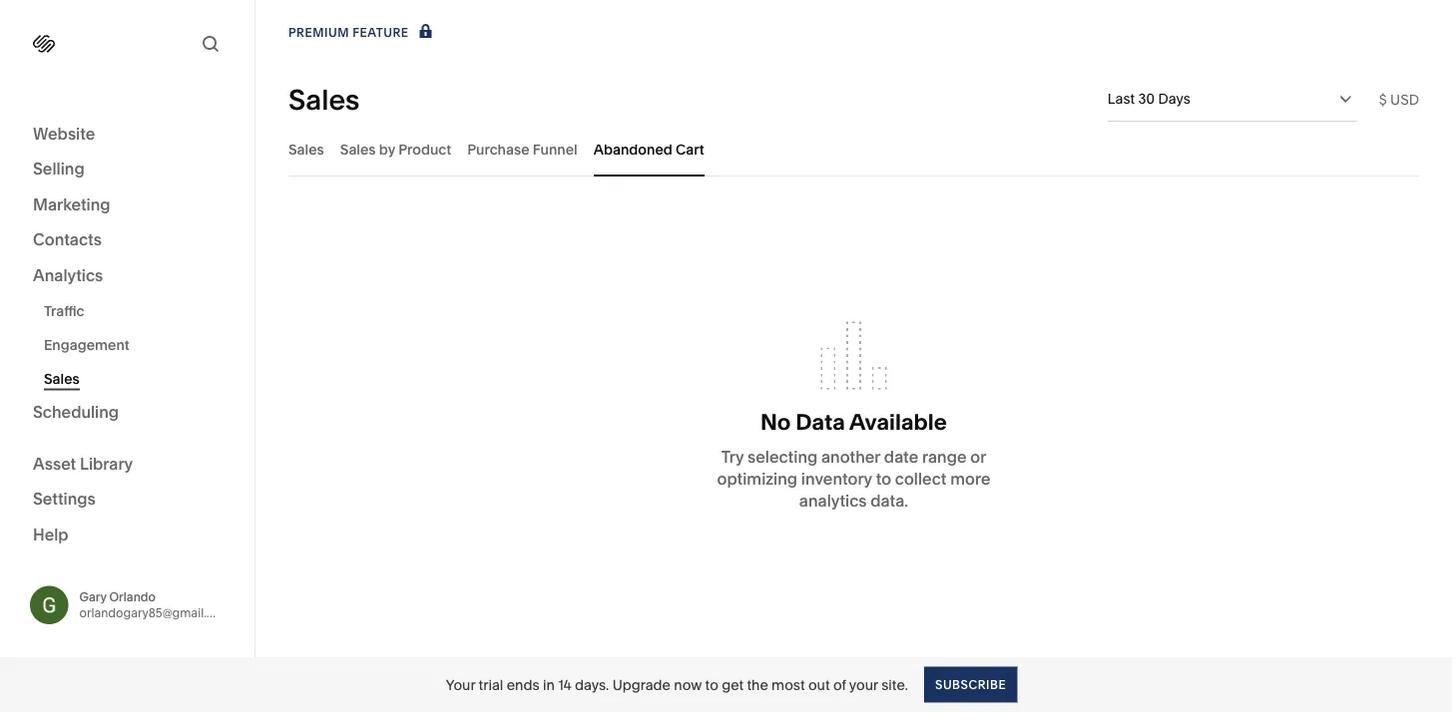 Task type: locate. For each thing, give the bounding box(es) containing it.
last 30 days button
[[1108, 77, 1357, 121]]

1 horizontal spatial to
[[876, 470, 892, 489]]

data.
[[871, 492, 909, 511]]

website link
[[33, 123, 222, 146]]

0 horizontal spatial to
[[705, 677, 719, 694]]

sales inside button
[[340, 141, 376, 158]]

to left get
[[705, 677, 719, 694]]

date
[[884, 448, 919, 467]]

usd
[[1391, 91, 1420, 108]]

inventory
[[802, 470, 872, 489]]

to for inventory
[[876, 470, 892, 489]]

help
[[33, 525, 69, 545]]

tab list
[[289, 122, 1420, 177]]

another
[[822, 448, 881, 467]]

try selecting another date range or optimizing inventory to collect more analytics data.
[[717, 448, 991, 511]]

funnel
[[533, 141, 578, 158]]

sales by product
[[340, 141, 451, 158]]

selling link
[[33, 158, 222, 182]]

cart
[[676, 141, 704, 158]]

last 30 days
[[1108, 90, 1191, 107]]

sales
[[289, 82, 360, 116], [289, 141, 324, 158], [340, 141, 376, 158], [44, 370, 80, 387]]

to for now
[[705, 677, 719, 694]]

no
[[761, 408, 791, 435]]

in
[[543, 677, 555, 694]]

optimizing
[[717, 470, 798, 489]]

0 vertical spatial to
[[876, 470, 892, 489]]

gary orlando orlandogary85@gmail.com
[[79, 590, 232, 621]]

engagement
[[44, 336, 129, 353]]

premium
[[289, 25, 349, 40]]

sales button
[[289, 122, 324, 177]]

contacts
[[33, 230, 102, 250]]

sales link
[[44, 362, 233, 396]]

data
[[796, 408, 845, 435]]

by
[[379, 141, 395, 158]]

site.
[[882, 677, 908, 694]]

scheduling link
[[33, 402, 222, 425]]

get
[[722, 677, 744, 694]]

ends
[[507, 677, 540, 694]]

analytics link
[[33, 265, 222, 288]]

premium feature button
[[289, 22, 437, 44]]

trial
[[479, 677, 504, 694]]

orlandogary85@gmail.com
[[79, 606, 232, 621]]

website
[[33, 124, 95, 143]]

last
[[1108, 90, 1135, 107]]

abandoned cart button
[[594, 122, 704, 177]]

sales by product button
[[340, 122, 451, 177]]

or
[[971, 448, 987, 467]]

to inside "try selecting another date range or optimizing inventory to collect more analytics data."
[[876, 470, 892, 489]]

1 vertical spatial to
[[705, 677, 719, 694]]

$ usd
[[1379, 91, 1420, 108]]

to
[[876, 470, 892, 489], [705, 677, 719, 694]]

engagement link
[[44, 328, 233, 362]]

purchase
[[467, 141, 530, 158]]

contacts link
[[33, 229, 222, 253]]

to up data.
[[876, 470, 892, 489]]

30
[[1139, 90, 1155, 107]]

try
[[721, 448, 744, 467]]

asset
[[33, 454, 76, 474]]



Task type: vqa. For each thing, say whether or not it's contained in the screenshot.
Subscribe button
yes



Task type: describe. For each thing, give the bounding box(es) containing it.
most
[[772, 677, 805, 694]]

settings
[[33, 490, 96, 509]]

product
[[399, 141, 451, 158]]

no data available
[[761, 408, 947, 435]]

upgrade
[[613, 677, 671, 694]]

library
[[80, 454, 133, 474]]

$
[[1379, 91, 1387, 108]]

your
[[849, 677, 878, 694]]

asset library link
[[33, 453, 222, 477]]

selling
[[33, 159, 85, 179]]

14
[[558, 677, 572, 694]]

traffic
[[44, 302, 84, 319]]

abandoned
[[594, 141, 673, 158]]

days.
[[575, 677, 609, 694]]

now
[[674, 677, 702, 694]]

out
[[809, 677, 830, 694]]

tab list containing sales
[[289, 122, 1420, 177]]

purchase funnel button
[[467, 122, 578, 177]]

the
[[747, 677, 768, 694]]

subscribe
[[935, 678, 1007, 692]]

marketing link
[[33, 194, 222, 217]]

more
[[951, 470, 991, 489]]

purchase funnel
[[467, 141, 578, 158]]

analytics
[[33, 266, 103, 285]]

settings link
[[33, 489, 222, 512]]

your trial ends in 14 days. upgrade now to get the most out of your site.
[[446, 677, 908, 694]]

your
[[446, 677, 475, 694]]

analytics
[[800, 492, 867, 511]]

collect
[[895, 470, 947, 489]]

scheduling
[[33, 403, 119, 422]]

abandoned cart
[[594, 141, 704, 158]]

days
[[1159, 90, 1191, 107]]

available
[[850, 408, 947, 435]]

subscribe button
[[924, 667, 1018, 703]]

range
[[922, 448, 967, 467]]

asset library
[[33, 454, 133, 474]]

premium feature
[[289, 25, 409, 40]]

marketing
[[33, 195, 110, 214]]

orlando
[[109, 590, 156, 605]]

feature
[[353, 25, 409, 40]]

gary
[[79, 590, 106, 605]]

of
[[833, 677, 846, 694]]

selecting
[[748, 448, 818, 467]]

traffic link
[[44, 294, 233, 328]]

help link
[[33, 524, 69, 546]]



